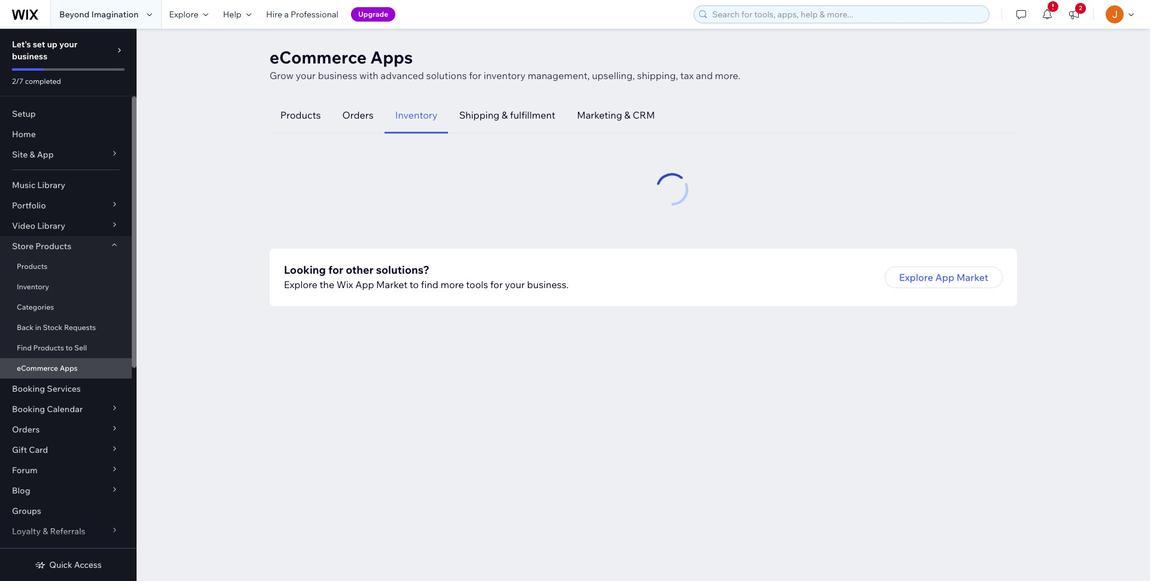 Task type: locate. For each thing, give the bounding box(es) containing it.
0 horizontal spatial app
[[37, 149, 54, 160]]

& left crm
[[624, 109, 631, 121]]

0 vertical spatial ecommerce
[[270, 47, 367, 68]]

& right shipping
[[502, 109, 508, 121]]

0 vertical spatial orders
[[342, 109, 374, 121]]

1 vertical spatial apps
[[60, 364, 78, 373]]

back
[[17, 323, 34, 332]]

your right the up
[[59, 39, 77, 50]]

business inside let's set up your business
[[12, 51, 47, 62]]

1 horizontal spatial orders
[[342, 109, 374, 121]]

0 horizontal spatial for
[[328, 263, 343, 277]]

booking services
[[12, 383, 81, 394]]

quick
[[49, 560, 72, 570]]

1 vertical spatial ecommerce
[[17, 364, 58, 373]]

1 horizontal spatial to
[[410, 279, 419, 291]]

point
[[12, 546, 33, 557]]

explore app market
[[899, 271, 989, 283]]

0 vertical spatial to
[[410, 279, 419, 291]]

1 horizontal spatial business
[[318, 69, 357, 81]]

0 vertical spatial inventory
[[395, 109, 438, 121]]

back in stock requests link
[[0, 318, 132, 338]]

find products to sell link
[[0, 338, 132, 358]]

blog
[[12, 485, 30, 496]]

apps for ecommerce apps
[[60, 364, 78, 373]]

Search for tools, apps, help & more... field
[[709, 6, 986, 23]]

1 horizontal spatial app
[[355, 279, 374, 291]]

ecommerce up "booking services" on the bottom left of the page
[[17, 364, 58, 373]]

apps
[[370, 47, 413, 68], [60, 364, 78, 373]]

2 horizontal spatial your
[[505, 279, 525, 291]]

to
[[410, 279, 419, 291], [66, 343, 73, 352]]

booking for booking calendar
[[12, 404, 45, 415]]

apps inside ecommerce apps link
[[60, 364, 78, 373]]

1 library from the top
[[37, 180, 65, 191]]

2 button
[[1061, 0, 1087, 29]]

for up the the
[[328, 263, 343, 277]]

library
[[37, 180, 65, 191], [37, 220, 65, 231]]

your inside let's set up your business
[[59, 39, 77, 50]]

explore for explore app market
[[899, 271, 933, 283]]

0 vertical spatial your
[[59, 39, 77, 50]]

1 horizontal spatial for
[[469, 69, 482, 81]]

stock
[[43, 323, 63, 332]]

your inside ecommerce apps grow your business with advanced solutions for inventory management, upselling, shipping, tax and more.
[[296, 69, 316, 81]]

0 vertical spatial business
[[12, 51, 47, 62]]

2 booking from the top
[[12, 404, 45, 415]]

to left sell
[[66, 343, 73, 352]]

1 vertical spatial your
[[296, 69, 316, 81]]

explore inside button
[[899, 271, 933, 283]]

0 vertical spatial for
[[469, 69, 482, 81]]

market inside button
[[957, 271, 989, 283]]

1 horizontal spatial apps
[[370, 47, 413, 68]]

& for shipping
[[502, 109, 508, 121]]

business inside ecommerce apps grow your business with advanced solutions for inventory management, upselling, shipping, tax and more.
[[318, 69, 357, 81]]

marketing & crm
[[577, 109, 655, 121]]

explore for explore
[[169, 9, 198, 20]]

booking calendar
[[12, 404, 83, 415]]

1 horizontal spatial market
[[957, 271, 989, 283]]

business down 'let's'
[[12, 51, 47, 62]]

tab list
[[270, 97, 1017, 134]]

library up the store products
[[37, 220, 65, 231]]

app inside button
[[936, 271, 955, 283]]

help button
[[216, 0, 259, 29]]

0 horizontal spatial market
[[376, 279, 408, 291]]

shipping,
[[637, 69, 678, 81]]

2/7
[[12, 77, 23, 86]]

&
[[502, 109, 508, 121], [624, 109, 631, 121], [30, 149, 35, 160], [43, 526, 48, 537]]

wix
[[337, 279, 353, 291]]

apps inside ecommerce apps grow your business with advanced solutions for inventory management, upselling, shipping, tax and more.
[[370, 47, 413, 68]]

app
[[37, 149, 54, 160], [936, 271, 955, 283], [355, 279, 374, 291]]

explore app market button
[[885, 267, 1003, 288]]

music library
[[12, 180, 65, 191]]

1 horizontal spatial inventory
[[395, 109, 438, 121]]

inventory inside button
[[395, 109, 438, 121]]

0 horizontal spatial orders
[[12, 424, 40, 435]]

inventory down "advanced"
[[395, 109, 438, 121]]

2 horizontal spatial app
[[936, 271, 955, 283]]

products up the ecommerce apps
[[33, 343, 64, 352]]

0 horizontal spatial to
[[66, 343, 73, 352]]

business left with
[[318, 69, 357, 81]]

orders up gift card
[[12, 424, 40, 435]]

2 vertical spatial your
[[505, 279, 525, 291]]

1 vertical spatial business
[[318, 69, 357, 81]]

0 vertical spatial apps
[[370, 47, 413, 68]]

video
[[12, 220, 35, 231]]

1 vertical spatial inventory
[[17, 282, 49, 291]]

for right solutions
[[469, 69, 482, 81]]

1 horizontal spatial ecommerce
[[270, 47, 367, 68]]

gift
[[12, 445, 27, 455]]

1 horizontal spatial your
[[296, 69, 316, 81]]

hire
[[266, 9, 282, 20]]

2 library from the top
[[37, 220, 65, 231]]

upgrade button
[[351, 7, 396, 22]]

orders
[[342, 109, 374, 121], [12, 424, 40, 435]]

1 booking from the top
[[12, 383, 45, 394]]

1 vertical spatial orders
[[12, 424, 40, 435]]

& inside button
[[624, 109, 631, 121]]

more
[[441, 279, 464, 291]]

ecommerce apps link
[[0, 358, 132, 379]]

shipping & fulfillment
[[459, 109, 555, 121]]

inventory up 'categories'
[[17, 282, 49, 291]]

library inside popup button
[[37, 220, 65, 231]]

& for site
[[30, 149, 35, 160]]

0 horizontal spatial inventory
[[17, 282, 49, 291]]

site & app button
[[0, 144, 132, 165]]

ecommerce inside "sidebar" element
[[17, 364, 58, 373]]

products down grow
[[280, 109, 321, 121]]

forum button
[[0, 460, 132, 480]]

products down video library popup button
[[35, 241, 71, 252]]

2 vertical spatial for
[[490, 279, 503, 291]]

2 horizontal spatial explore
[[899, 271, 933, 283]]

ecommerce apps
[[17, 364, 78, 373]]

store products button
[[0, 236, 132, 256]]

find
[[17, 343, 32, 352]]

your
[[59, 39, 77, 50], [296, 69, 316, 81], [505, 279, 525, 291]]

1 vertical spatial library
[[37, 220, 65, 231]]

the
[[320, 279, 334, 291]]

app inside popup button
[[37, 149, 54, 160]]

0 horizontal spatial your
[[59, 39, 77, 50]]

booking down "booking services" on the bottom left of the page
[[12, 404, 45, 415]]

0 vertical spatial booking
[[12, 383, 45, 394]]

& inside popup button
[[30, 149, 35, 160]]

0 horizontal spatial ecommerce
[[17, 364, 58, 373]]

your right grow
[[296, 69, 316, 81]]

1 vertical spatial to
[[66, 343, 73, 352]]

video library
[[12, 220, 65, 231]]

products link
[[0, 256, 132, 277]]

find products to sell
[[17, 343, 87, 352]]

1 vertical spatial booking
[[12, 404, 45, 415]]

point of sale link
[[0, 542, 132, 562]]

for inside ecommerce apps grow your business with advanced solutions for inventory management, upselling, shipping, tax and more.
[[469, 69, 482, 81]]

apps up "advanced"
[[370, 47, 413, 68]]

orders inside popup button
[[12, 424, 40, 435]]

video library button
[[0, 216, 132, 236]]

orders inside button
[[342, 109, 374, 121]]

a
[[284, 9, 289, 20]]

0 horizontal spatial explore
[[169, 9, 198, 20]]

products down store
[[17, 262, 48, 271]]

solutions?
[[376, 263, 430, 277]]

for right the tools
[[490, 279, 503, 291]]

products
[[280, 109, 321, 121], [35, 241, 71, 252], [17, 262, 48, 271], [33, 343, 64, 352]]

store
[[12, 241, 34, 252]]

& right site
[[30, 149, 35, 160]]

loyalty
[[12, 526, 41, 537]]

music
[[12, 180, 35, 191]]

imagination
[[91, 9, 139, 20]]

orders down with
[[342, 109, 374, 121]]

requests
[[64, 323, 96, 332]]

booking up the booking calendar
[[12, 383, 45, 394]]

ecommerce apps grow your business with advanced solutions for inventory management, upselling, shipping, tax and more.
[[270, 47, 741, 81]]

library for music library
[[37, 180, 65, 191]]

forum
[[12, 465, 37, 476]]

& inside button
[[502, 109, 508, 121]]

ecommerce inside ecommerce apps grow your business with advanced solutions for inventory management, upselling, shipping, tax and more.
[[270, 47, 367, 68]]

grow
[[270, 69, 294, 81]]

0 horizontal spatial apps
[[60, 364, 78, 373]]

for
[[469, 69, 482, 81], [328, 263, 343, 277], [490, 279, 503, 291]]

business
[[12, 51, 47, 62], [318, 69, 357, 81]]

booking
[[12, 383, 45, 394], [12, 404, 45, 415]]

ecommerce up grow
[[270, 47, 367, 68]]

inventory inside "sidebar" element
[[17, 282, 49, 291]]

your left business.
[[505, 279, 525, 291]]

library up portfolio popup button
[[37, 180, 65, 191]]

sell
[[74, 343, 87, 352]]

& right loyalty
[[43, 526, 48, 537]]

access
[[74, 560, 102, 570]]

apps down find products to sell link
[[60, 364, 78, 373]]

your for let's
[[59, 39, 77, 50]]

sidebar element
[[0, 29, 137, 581]]

with
[[359, 69, 378, 81]]

0 vertical spatial library
[[37, 180, 65, 191]]

sale
[[44, 546, 62, 557]]

& inside dropdown button
[[43, 526, 48, 537]]

business for ecommerce
[[318, 69, 357, 81]]

groups
[[12, 506, 41, 516]]

tools
[[466, 279, 488, 291]]

1 horizontal spatial explore
[[284, 279, 317, 291]]

0 horizontal spatial business
[[12, 51, 47, 62]]

booking services link
[[0, 379, 132, 399]]

booking inside popup button
[[12, 404, 45, 415]]

to left find
[[410, 279, 419, 291]]



Task type: describe. For each thing, give the bounding box(es) containing it.
& for marketing
[[624, 109, 631, 121]]

setup link
[[0, 104, 132, 124]]

products inside button
[[280, 109, 321, 121]]

booking for booking services
[[12, 383, 45, 394]]

setup
[[12, 108, 36, 119]]

loyalty & referrals button
[[0, 521, 132, 542]]

find
[[421, 279, 438, 291]]

store products
[[12, 241, 71, 252]]

orders button
[[332, 97, 384, 134]]

inventory for inventory button
[[395, 109, 438, 121]]

and
[[696, 69, 713, 81]]

marketing & crm button
[[566, 97, 666, 134]]

gift card
[[12, 445, 48, 455]]

loyalty & referrals
[[12, 526, 85, 537]]

booking calendar button
[[0, 399, 132, 419]]

portfolio button
[[0, 195, 132, 216]]

let's
[[12, 39, 31, 50]]

solutions
[[426, 69, 467, 81]]

app inside looking for other solutions? explore the wix app market to find more tools for your business.
[[355, 279, 374, 291]]

groups link
[[0, 501, 132, 521]]

site & app
[[12, 149, 54, 160]]

to inside looking for other solutions? explore the wix app market to find more tools for your business.
[[410, 279, 419, 291]]

categories link
[[0, 297, 132, 318]]

more.
[[715, 69, 741, 81]]

apps for ecommerce apps grow your business with advanced solutions for inventory management, upselling, shipping, tax and more.
[[370, 47, 413, 68]]

home
[[12, 129, 36, 140]]

completed
[[25, 77, 61, 86]]

explore inside looking for other solutions? explore the wix app market to find more tools for your business.
[[284, 279, 317, 291]]

of
[[34, 546, 42, 557]]

home link
[[0, 124, 132, 144]]

shipping
[[459, 109, 500, 121]]

other
[[346, 263, 374, 277]]

2 horizontal spatial for
[[490, 279, 503, 291]]

in
[[35, 323, 41, 332]]

gift card button
[[0, 440, 132, 460]]

blog button
[[0, 480, 132, 501]]

portfolio
[[12, 200, 46, 211]]

looking
[[284, 263, 326, 277]]

marketing
[[577, 109, 622, 121]]

products inside popup button
[[35, 241, 71, 252]]

point of sale
[[12, 546, 62, 557]]

your for ecommerce
[[296, 69, 316, 81]]

2
[[1079, 4, 1082, 12]]

let's set up your business
[[12, 39, 77, 62]]

2/7 completed
[[12, 77, 61, 86]]

shipping & fulfillment button
[[448, 97, 566, 134]]

hire a professional link
[[259, 0, 346, 29]]

business for let's
[[12, 51, 47, 62]]

your inside looking for other solutions? explore the wix app market to find more tools for your business.
[[505, 279, 525, 291]]

beyond
[[59, 9, 89, 20]]

crm
[[633, 109, 655, 121]]

upgrade
[[358, 10, 388, 19]]

to inside "sidebar" element
[[66, 343, 73, 352]]

inventory button
[[384, 97, 448, 134]]

library for video library
[[37, 220, 65, 231]]

orders for orders popup button
[[12, 424, 40, 435]]

& for loyalty
[[43, 526, 48, 537]]

ecommerce for ecommerce apps
[[17, 364, 58, 373]]

inventory
[[484, 69, 526, 81]]

management,
[[528, 69, 590, 81]]

beyond imagination
[[59, 9, 139, 20]]

business.
[[527, 279, 569, 291]]

fulfillment
[[510, 109, 555, 121]]

advanced
[[381, 69, 424, 81]]

ecommerce for ecommerce apps grow your business with advanced solutions for inventory management, upselling, shipping, tax and more.
[[270, 47, 367, 68]]

hire a professional
[[266, 9, 338, 20]]

services
[[47, 383, 81, 394]]

inventory link
[[0, 277, 132, 297]]

tab list containing products
[[270, 97, 1017, 134]]

up
[[47, 39, 57, 50]]

products button
[[270, 97, 332, 134]]

market inside looking for other solutions? explore the wix app market to find more tools for your business.
[[376, 279, 408, 291]]

inventory for inventory link
[[17, 282, 49, 291]]

set
[[33, 39, 45, 50]]

orders for orders button
[[342, 109, 374, 121]]

1 vertical spatial for
[[328, 263, 343, 277]]

back in stock requests
[[17, 323, 96, 332]]

referrals
[[50, 526, 85, 537]]

card
[[29, 445, 48, 455]]

help
[[223, 9, 242, 20]]

quick access button
[[35, 560, 102, 570]]

categories
[[17, 303, 54, 312]]

professional
[[291, 9, 338, 20]]



Task type: vqa. For each thing, say whether or not it's contained in the screenshot.
Gallery in the WIX PRO GALLERY SHOWCASE PHOTOS IN THE HIGHEST QUALITY ONLINE
no



